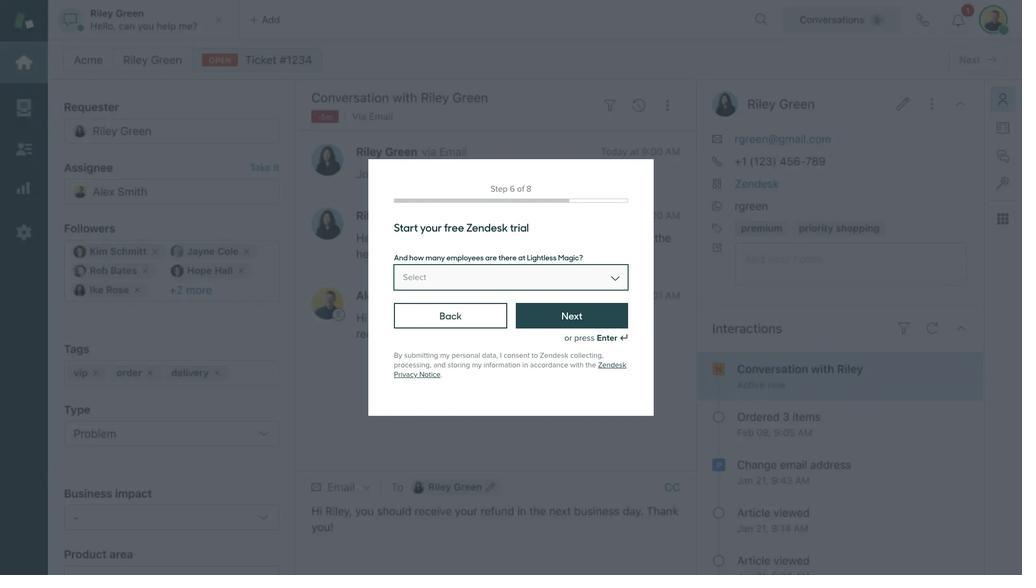 Task type: describe. For each thing, give the bounding box(es) containing it.
many
[[426, 252, 445, 263]]

trial
[[510, 219, 529, 235]]

step 6 of 8
[[491, 184, 532, 194]]

are
[[485, 252, 497, 263]]

i
[[500, 351, 502, 360]]

start
[[394, 219, 418, 235]]

storing
[[448, 361, 470, 370]]

information
[[484, 361, 521, 370]]

zendesk privacy notice
[[394, 361, 627, 379]]

or press enter
[[565, 333, 618, 343]]

6
[[510, 184, 515, 194]]

?
[[579, 252, 583, 263]]

consent
[[504, 351, 530, 360]]

0 horizontal spatial zendesk
[[466, 219, 508, 235]]

zendesk privacy notice link
[[394, 361, 627, 379]]

back
[[440, 309, 462, 322]]

to
[[532, 351, 538, 360]]

or
[[565, 333, 572, 343]]

start your free zendesk trial
[[394, 219, 529, 235]]

free
[[444, 219, 464, 235]]

personal
[[452, 351, 480, 360]]

notice
[[419, 370, 441, 379]]

step
[[491, 184, 508, 194]]

the
[[586, 361, 596, 370]]

data,
[[482, 351, 498, 360]]

and
[[394, 252, 408, 263]]

of
[[517, 184, 525, 194]]

in
[[523, 361, 528, 370]]

next button
[[516, 303, 628, 329]]

by
[[394, 351, 402, 360]]



Task type: vqa. For each thing, say whether or not it's contained in the screenshot.
collecting,
yes



Task type: locate. For each thing, give the bounding box(es) containing it.
employees
[[447, 252, 484, 263]]

next
[[562, 309, 583, 322]]

collecting,
[[571, 351, 604, 360]]

1 horizontal spatial zendesk
[[540, 351, 569, 360]]

product ui image
[[0, 0, 1022, 575]]

1 vertical spatial zendesk
[[540, 351, 569, 360]]

processing,
[[394, 361, 432, 370]]

zendesk up accordance
[[540, 351, 569, 360]]

there
[[499, 252, 517, 263]]

1 vertical spatial my
[[472, 361, 482, 370]]

my down personal on the left of the page
[[472, 361, 482, 370]]

my
[[440, 351, 450, 360], [472, 361, 482, 370]]

zendesk inside zendesk privacy notice
[[598, 361, 627, 370]]

2 horizontal spatial zendesk
[[598, 361, 627, 370]]

enter image
[[620, 334, 628, 342]]

zendesk right the
[[598, 361, 627, 370]]

and how many employees are there at lightless magic ?
[[394, 252, 583, 263]]

by submitting my personal data, i consent to zendesk collecting, processing, and storing my information in accordance with the
[[394, 351, 604, 370]]

lightless
[[527, 252, 557, 263]]

magic
[[558, 252, 579, 263]]

0 vertical spatial my
[[440, 351, 450, 360]]

my up and
[[440, 351, 450, 360]]

0 vertical spatial zendesk
[[466, 219, 508, 235]]

1 horizontal spatial my
[[472, 361, 482, 370]]

.
[[441, 370, 442, 379]]

8
[[527, 184, 532, 194]]

accordance
[[530, 361, 568, 370]]

press
[[574, 333, 595, 343]]

back button
[[394, 303, 508, 329]]

submitting
[[404, 351, 438, 360]]

enter
[[597, 333, 618, 343]]

0 horizontal spatial my
[[440, 351, 450, 360]]

with
[[570, 361, 584, 370]]

and
[[434, 361, 446, 370]]

zendesk up 'and how many employees are there at lightless magic ?'
[[466, 219, 508, 235]]

at
[[518, 252, 526, 263]]

zendesk
[[466, 219, 508, 235], [540, 351, 569, 360], [598, 361, 627, 370]]

your
[[420, 219, 442, 235]]

zendesk inside by submitting my personal data, i consent to zendesk collecting, processing, and storing my information in accordance with the
[[540, 351, 569, 360]]

how
[[409, 252, 424, 263]]

privacy
[[394, 370, 418, 379]]

2 vertical spatial zendesk
[[598, 361, 627, 370]]



